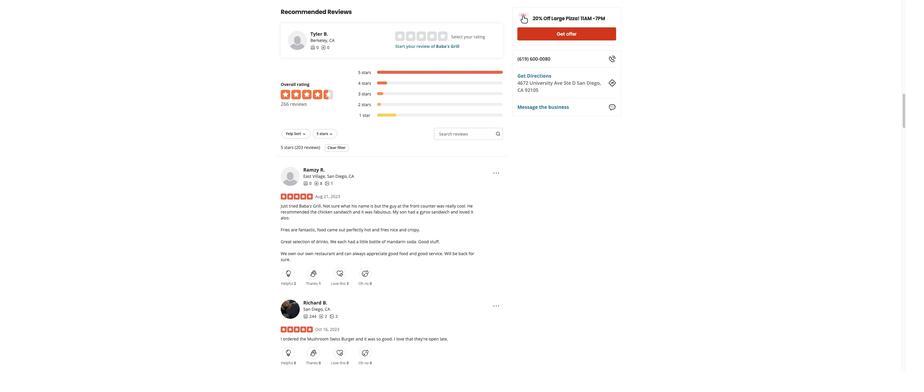 Task type: locate. For each thing, give the bounding box(es) containing it.
2 vertical spatial 1
[[319, 281, 321, 286]]

1 horizontal spatial 1
[[331, 181, 333, 186]]

reviews element right '244'
[[319, 314, 327, 319]]

2 5 star rating image from the top
[[281, 327, 313, 333]]

will
[[445, 251, 452, 256]]

16 friends v2 image
[[303, 181, 308, 186]]

0 horizontal spatial i
[[281, 336, 282, 342]]

5 stars inside filter reviews by 5 stars rating element
[[358, 70, 371, 75]]

clear filter
[[328, 145, 346, 150]]

reviews down 4.5 star rating image
[[290, 101, 307, 107]]

0 horizontal spatial 3
[[347, 281, 349, 286]]

reviews
[[328, 8, 352, 16]]

2 oh no 0 from the top
[[359, 361, 372, 366]]

2 no from the top
[[365, 361, 369, 366]]

rating up 4.5 star rating image
[[297, 81, 310, 87]]

of right the bottle on the left of page
[[382, 239, 386, 244]]

of left drinks.
[[311, 239, 315, 244]]

16 review v2 image left 8
[[314, 181, 319, 186]]

it left "so" on the bottom of page
[[364, 336, 367, 342]]

richard b. san diego, ca
[[303, 300, 330, 312]]

helpful down ordered
[[281, 361, 293, 366]]

1 horizontal spatial 16 friends v2 image
[[311, 45, 315, 50]]

1 vertical spatial 2023
[[330, 327, 339, 332]]

reviews
[[290, 101, 307, 107], [453, 131, 468, 137]]

reviews element containing 2
[[319, 314, 327, 319]]

i left ordered
[[281, 336, 282, 342]]

0 vertical spatial this
[[340, 281, 346, 286]]

aug
[[315, 194, 323, 199]]

1
[[359, 112, 362, 118], [331, 181, 333, 186], [319, 281, 321, 286]]

1 horizontal spatial san
[[327, 173, 334, 179]]

0 vertical spatial 5
[[358, 70, 361, 75]]

2023 right 21,
[[331, 194, 340, 199]]

food
[[317, 227, 326, 233], [399, 251, 408, 256]]

5 up the 4
[[358, 70, 361, 75]]

san right village,
[[327, 173, 334, 179]]

out
[[339, 227, 345, 233]]

oh for richard b.
[[359, 361, 364, 366]]

what
[[341, 203, 351, 209]]

0 vertical spatial diego,
[[587, 80, 601, 86]]

(0 reactions) element down i ordered the mushroom swiss burger and it was so good. i love that they're open late. on the left bottom of the page
[[370, 361, 372, 366]]

chicken
[[318, 209, 333, 215]]

stars up the "4 stars" at left
[[362, 70, 371, 75]]

1 vertical spatial thanks
[[306, 361, 318, 366]]

oct
[[315, 327, 322, 332]]

your for start
[[406, 43, 416, 49]]

had down front
[[408, 209, 415, 215]]

5 left (203
[[281, 145, 283, 150]]

baba'z left grill at the top of the page
[[436, 43, 450, 49]]

thanks left (1 reaction) element
[[306, 281, 318, 286]]

was left "so" on the bottom of page
[[368, 336, 375, 342]]

mandarin
[[387, 239, 406, 244]]

4 stars
[[358, 80, 371, 86]]

son
[[400, 209, 407, 215]]

photos element right 8
[[325, 181, 333, 186]]

gyros
[[420, 209, 430, 215]]

own
[[288, 251, 296, 256], [305, 251, 314, 256]]

appreciate
[[367, 251, 387, 256]]

reviews element down village,
[[314, 181, 322, 186]]

and right burger
[[356, 336, 363, 342]]

0 horizontal spatial reviews
[[290, 101, 307, 107]]

1 no from the top
[[365, 281, 369, 286]]

16 friends v2 image for tyler
[[311, 45, 315, 50]]

stars right the 4
[[362, 80, 371, 86]]

guy
[[390, 203, 397, 209]]

diego,
[[587, 80, 601, 86], [336, 173, 348, 179], [312, 306, 324, 312]]

1 helpful from the top
[[281, 281, 293, 286]]

b.
[[324, 31, 328, 37], [323, 300, 327, 306]]

2 horizontal spatial san
[[577, 80, 585, 86]]

2 vertical spatial friends element
[[303, 314, 317, 319]]

1 left star
[[359, 112, 362, 118]]

and right "hot"
[[372, 227, 380, 233]]

we up the sure.
[[281, 251, 287, 256]]

stars inside "element"
[[362, 80, 371, 86]]

0 vertical spatial get
[[557, 30, 565, 37]]

24 phone v2 image
[[609, 55, 616, 62]]

diego, left 24 directions v2 icon
[[587, 80, 601, 86]]

16 review v2 image for tyler
[[321, 45, 326, 50]]

5 star rating image up ordered
[[281, 327, 313, 333]]

helpful left (2 reactions) element
[[281, 281, 293, 286]]

friends element down berkeley,
[[311, 45, 319, 51]]

diego, down richard b. link
[[312, 306, 324, 312]]

5 stars (203 reviews)
[[281, 145, 320, 150]]

5 stars for 5 stars "popup button"
[[317, 131, 328, 136]]

16 review v2 image right '244'
[[319, 314, 324, 319]]

also.
[[281, 215, 290, 221]]

we left each
[[330, 239, 337, 244]]

1 vertical spatial food
[[399, 251, 408, 256]]

1 horizontal spatial good
[[418, 251, 428, 256]]

(0 reactions) element right '(3 reactions)' element
[[370, 281, 372, 286]]

directions
[[527, 73, 551, 79]]

2 thanks from the top
[[306, 361, 318, 366]]

None radio
[[395, 31, 405, 41], [417, 31, 426, 41], [428, 31, 437, 41], [395, 31, 405, 41], [417, 31, 426, 41], [428, 31, 437, 41]]

16 friends v2 image
[[311, 45, 315, 50], [303, 314, 308, 319]]

they're
[[414, 336, 428, 342]]

tyler b. berkeley, ca
[[311, 31, 335, 43]]

0 vertical spatial had
[[408, 209, 415, 215]]

5 star rating image for richard b.
[[281, 327, 313, 333]]

i left love
[[394, 336, 395, 342]]

16 photos v2 image
[[325, 181, 330, 186], [330, 314, 334, 319]]

0 vertical spatial your
[[464, 34, 473, 40]]

5 star rating image for ramzy r.
[[281, 194, 313, 200]]

1 vertical spatial 5
[[317, 131, 319, 136]]

stars for filter reviews by 4 stars rating "element"
[[362, 80, 371, 86]]

the
[[539, 104, 547, 110], [382, 203, 389, 209], [403, 203, 409, 209], [311, 209, 317, 215], [300, 336, 306, 342]]

friends element down east
[[303, 181, 312, 186]]

2 vertical spatial 16 review v2 image
[[319, 314, 324, 319]]

friends element containing 244
[[303, 314, 317, 319]]

5 for filter reviews by 5 stars rating element
[[358, 70, 361, 75]]

5 stars for filter reviews by 5 stars rating element
[[358, 70, 371, 75]]

2 horizontal spatial it
[[471, 209, 474, 215]]

16 review v2 image
[[321, 45, 326, 50], [314, 181, 319, 186], [319, 314, 324, 319]]

good.
[[382, 336, 393, 342]]

0 vertical spatial oh
[[359, 281, 364, 286]]

filter reviews by 3 stars rating element
[[352, 91, 503, 97]]

1 this from the top
[[340, 281, 346, 286]]

grill.
[[313, 203, 322, 209]]

so
[[377, 336, 381, 342]]

5 star rating image up tried
[[281, 194, 313, 200]]

get up 4672
[[518, 73, 526, 79]]

2 own from the left
[[305, 251, 314, 256]]

1 5 star rating image from the top
[[281, 194, 313, 200]]

recommended
[[281, 8, 326, 16]]

1 vertical spatial reviews
[[453, 131, 468, 137]]

photo of ramzy r. image
[[281, 167, 300, 186]]

friends element for tyler b.
[[311, 45, 319, 51]]

friends element down richard b. san diego, ca
[[303, 314, 317, 319]]

5 stars left 16 chevron down v2 icon
[[317, 131, 328, 136]]

is
[[371, 203, 374, 209]]

reviews right search
[[453, 131, 468, 137]]

1 for 1
[[331, 181, 333, 186]]

5 stars button
[[313, 129, 337, 139]]

this left '(3 reactions)' element
[[340, 281, 346, 286]]

1 vertical spatial we
[[281, 251, 287, 256]]

and down really
[[451, 209, 458, 215]]

swiss
[[330, 336, 340, 342]]

(0 reactions) element left thanks 0
[[294, 361, 296, 366]]

16 photos v2 image up oct 16, 2023
[[330, 314, 334, 319]]

1 horizontal spatial we
[[330, 239, 337, 244]]

reviews element down berkeley,
[[321, 45, 330, 51]]

rating right select
[[474, 34, 485, 40]]

2 horizontal spatial 5
[[358, 70, 361, 75]]

stars
[[362, 70, 371, 75], [362, 80, 371, 86], [362, 91, 371, 97], [362, 102, 371, 107], [320, 131, 328, 136], [284, 145, 294, 150]]

5 left 16 chevron down v2 icon
[[317, 131, 319, 136]]

own right our
[[305, 251, 314, 256]]

photos element containing 2
[[330, 314, 338, 319]]

get for get offer
[[557, 30, 565, 37]]

b. up berkeley,
[[324, 31, 328, 37]]

0 vertical spatial san
[[577, 80, 585, 86]]

1 own from the left
[[288, 251, 296, 256]]

stars for filter reviews by 3 stars rating element
[[362, 91, 371, 97]]

b. inside richard b. san diego, ca
[[323, 300, 327, 306]]

16 photos v2 image right 8
[[325, 181, 330, 186]]

oh right "love this 0"
[[359, 361, 364, 366]]

1 horizontal spatial had
[[408, 209, 415, 215]]

get directions 4672 university ave ste d san diego, ca 92105
[[518, 73, 601, 93]]

0 vertical spatial baba'z
[[436, 43, 450, 49]]

1 vertical spatial love
[[331, 361, 339, 366]]

oh no 0 down i ordered the mushroom swiss burger and it was so good. i love that they're open late. on the left bottom of the page
[[359, 361, 372, 366]]

stars up star
[[362, 102, 371, 107]]

filter reviews by 1 star rating element
[[352, 112, 503, 118]]

no for r.
[[365, 281, 369, 286]]

1 horizontal spatial own
[[305, 251, 314, 256]]

stars inside "popup button"
[[320, 131, 328, 136]]

your right the start
[[406, 43, 416, 49]]

1 horizontal spatial a
[[416, 209, 419, 215]]

1 thanks from the top
[[306, 281, 318, 286]]

1 horizontal spatial get
[[557, 30, 565, 37]]

1 sandwich from the left
[[334, 209, 352, 215]]

love for r.
[[331, 281, 339, 286]]

2 vertical spatial san
[[303, 306, 311, 312]]

0 horizontal spatial your
[[406, 43, 416, 49]]

1 horizontal spatial it
[[364, 336, 367, 342]]

0 vertical spatial 1
[[359, 112, 362, 118]]

1 vertical spatial 5 stars
[[317, 131, 328, 136]]

of right review
[[431, 43, 435, 49]]

5 star rating image
[[281, 194, 313, 200], [281, 327, 313, 333]]

1 vertical spatial helpful
[[281, 361, 293, 366]]

0 vertical spatial we
[[330, 239, 337, 244]]

good down good
[[418, 251, 428, 256]]

start your review of baba'z grill
[[395, 43, 460, 49]]

menu image
[[493, 302, 500, 310]]

0 vertical spatial a
[[416, 209, 419, 215]]

no down i ordered the mushroom swiss burger and it was so good. i love that they're open late. on the left bottom of the page
[[365, 361, 369, 366]]

0 horizontal spatial good
[[388, 251, 398, 256]]

helpful 2
[[281, 281, 296, 286]]

good down the mandarin
[[388, 251, 398, 256]]

2 helpful from the top
[[281, 361, 293, 366]]

5 inside "popup button"
[[317, 131, 319, 136]]

1 horizontal spatial reviews
[[453, 131, 468, 137]]

244
[[309, 314, 317, 319]]

reviews element
[[321, 45, 330, 51], [314, 181, 322, 186], [319, 314, 327, 319]]

0 vertical spatial love
[[331, 281, 339, 286]]

clear filter button
[[325, 145, 349, 152]]

1 oh from the top
[[359, 281, 364, 286]]

0 vertical spatial 3
[[358, 91, 361, 97]]

0 vertical spatial 16 review v2 image
[[321, 45, 326, 50]]

1 i from the left
[[281, 336, 282, 342]]

oct 16, 2023
[[315, 327, 339, 332]]

this down burger
[[340, 361, 346, 366]]

2 good from the left
[[418, 251, 428, 256]]

1 vertical spatial oh no 0
[[359, 361, 372, 366]]

0 horizontal spatial food
[[317, 227, 326, 233]]

1 horizontal spatial i
[[394, 336, 395, 342]]

ca inside richard b. san diego, ca
[[325, 306, 330, 312]]

it down name
[[362, 209, 364, 215]]

ramzy
[[303, 167, 319, 173]]

2023
[[331, 194, 340, 199], [330, 327, 339, 332]]

2023 right 16,
[[330, 327, 339, 332]]

1 for 1 star
[[359, 112, 362, 118]]

get inside the get directions 4672 university ave ste d san diego, ca 92105
[[518, 73, 526, 79]]

menu image
[[493, 169, 500, 177]]

1 horizontal spatial your
[[464, 34, 473, 40]]

2 love from the top
[[331, 361, 339, 366]]

your right select
[[464, 34, 473, 40]]

0 vertical spatial 16 friends v2 image
[[311, 45, 315, 50]]

message the business button
[[518, 104, 569, 111]]

friends element for richard b.
[[303, 314, 317, 319]]

he
[[468, 203, 473, 209]]

2 vertical spatial diego,
[[312, 306, 324, 312]]

3
[[358, 91, 361, 97], [347, 281, 349, 286]]

1 vertical spatial 3
[[347, 281, 349, 286]]

3 down the 4
[[358, 91, 361, 97]]

1 oh no 0 from the top
[[359, 281, 372, 286]]

a
[[416, 209, 419, 215], [356, 239, 359, 244]]

photos element for ramzy r.
[[325, 181, 333, 186]]

1 vertical spatial b.
[[323, 300, 327, 306]]

0 horizontal spatial sandwich
[[334, 209, 352, 215]]

2 up oct 16, 2023
[[336, 314, 338, 319]]

0 vertical spatial rating
[[474, 34, 485, 40]]

get directions link
[[518, 73, 551, 79]]

2 sandwich from the left
[[432, 209, 450, 215]]

thanks 0
[[306, 361, 321, 366]]

we
[[330, 239, 337, 244], [281, 251, 287, 256]]

2 this from the top
[[340, 361, 346, 366]]

(619) 600-0080
[[518, 56, 550, 62]]

1 horizontal spatial 3
[[358, 91, 361, 97]]

rating
[[474, 34, 485, 40], [297, 81, 310, 87]]

get offer
[[557, 30, 577, 37]]

each
[[338, 239, 347, 244]]

reviews element containing 0
[[321, 45, 330, 51]]

was
[[437, 203, 445, 209], [365, 209, 373, 215], [368, 336, 375, 342]]

tyler
[[311, 31, 322, 37]]

friends element
[[311, 45, 319, 51], [303, 181, 312, 186], [303, 314, 317, 319]]

2 right '244'
[[325, 314, 327, 319]]

0 vertical spatial reviews element
[[321, 45, 330, 51]]

no for b.
[[365, 361, 369, 366]]

1 vertical spatial 5 star rating image
[[281, 327, 313, 333]]

0 horizontal spatial own
[[288, 251, 296, 256]]

0 vertical spatial oh no 0
[[359, 281, 372, 286]]

san down richard
[[303, 306, 311, 312]]

oh right '(3 reactions)' element
[[359, 281, 364, 286]]

the up fabulous.
[[382, 203, 389, 209]]

2
[[358, 102, 361, 107], [294, 281, 296, 286], [325, 314, 327, 319], [336, 314, 338, 319]]

1 right 8
[[331, 181, 333, 186]]

16 friends v2 image down berkeley,
[[311, 45, 315, 50]]

diego, right village,
[[336, 173, 348, 179]]

16 review v2 image down berkeley,
[[321, 45, 326, 50]]

0 horizontal spatial 16 friends v2 image
[[303, 314, 308, 319]]

oh no 0 right '(3 reactions)' element
[[359, 281, 372, 286]]

a left little
[[356, 239, 359, 244]]

0 vertical spatial was
[[437, 203, 445, 209]]

no right '(3 reactions)' element
[[365, 281, 369, 286]]

ramzy r. link
[[303, 167, 325, 173]]

your
[[464, 34, 473, 40], [406, 43, 416, 49]]

a inside just tried baba'z grill.  not sure what his name is but the guy at the front counter was really cool.  he recommended the chicken sandwich and it was fabulous.  my son had a gyros sandwich and loved it also.
[[416, 209, 419, 215]]

1 horizontal spatial 5
[[317, 131, 319, 136]]

1 horizontal spatial 5 stars
[[358, 70, 371, 75]]

san right d
[[577, 80, 585, 86]]

0 horizontal spatial 5 stars
[[317, 131, 328, 136]]

food left came at the bottom
[[317, 227, 326, 233]]

stars for 5 stars "popup button"
[[320, 131, 328, 136]]

b. for richard b.
[[323, 300, 327, 306]]

0 horizontal spatial we
[[281, 251, 287, 256]]

i
[[281, 336, 282, 342], [394, 336, 395, 342]]

0 vertical spatial 5 star rating image
[[281, 194, 313, 200]]

1 vertical spatial diego,
[[336, 173, 348, 179]]

2 vertical spatial 5
[[281, 145, 283, 150]]

1 vertical spatial this
[[340, 361, 346, 366]]

tried
[[289, 203, 298, 209]]

  text field
[[434, 128, 503, 140]]

sandwich down what
[[334, 209, 352, 215]]

thanks for ramzy
[[306, 281, 318, 286]]

1 horizontal spatial baba'z
[[436, 43, 450, 49]]

92105
[[525, 87, 538, 93]]

11am
[[581, 15, 592, 22]]

0 horizontal spatial san
[[303, 306, 311, 312]]

reviews element containing 8
[[314, 181, 322, 186]]

photos element
[[325, 181, 333, 186], [330, 314, 338, 319]]

0 vertical spatial 2023
[[331, 194, 340, 199]]

san inside richard b. san diego, ca
[[303, 306, 311, 312]]

(0 reactions) element left "love this 0"
[[319, 361, 321, 366]]

0 vertical spatial b.
[[324, 31, 328, 37]]

0 vertical spatial no
[[365, 281, 369, 286]]

was down is
[[365, 209, 373, 215]]

your for select
[[464, 34, 473, 40]]

1 vertical spatial no
[[365, 361, 369, 366]]

2023 for r.
[[331, 194, 340, 199]]

(0 reactions) element
[[370, 281, 372, 286], [294, 361, 296, 366], [319, 361, 321, 366], [347, 361, 349, 366], [370, 361, 372, 366]]

1 love from the top
[[331, 281, 339, 286]]

the right ordered
[[300, 336, 306, 342]]

was left really
[[437, 203, 445, 209]]

None radio
[[406, 31, 416, 41], [438, 31, 448, 41], [406, 31, 416, 41], [438, 31, 448, 41]]

0 vertical spatial reviews
[[290, 101, 307, 107]]

own left our
[[288, 251, 296, 256]]

ca inside the get directions 4672 university ave ste d san diego, ca 92105
[[518, 87, 524, 93]]

soda.
[[407, 239, 417, 244]]

oh no 0
[[359, 281, 372, 286], [359, 361, 372, 366]]

0 horizontal spatial rating
[[297, 81, 310, 87]]

sandwich
[[334, 209, 352, 215], [432, 209, 450, 215]]

it down he at the bottom of page
[[471, 209, 474, 215]]

2 inside photos element
[[336, 314, 338, 319]]

0 vertical spatial friends element
[[311, 45, 319, 51]]

b. inside tyler b. berkeley, ca
[[324, 31, 328, 37]]

ordered
[[283, 336, 299, 342]]

thanks right helpful 0
[[306, 361, 318, 366]]

photos element containing 1
[[325, 181, 333, 186]]

aug 21, 2023
[[315, 194, 340, 199]]

late.
[[440, 336, 448, 342]]

1 vertical spatial reviews element
[[314, 181, 322, 186]]

love right thanks 0
[[331, 361, 339, 366]]

2023 for b.
[[330, 327, 339, 332]]

1 vertical spatial had
[[348, 239, 355, 244]]

a down front
[[416, 209, 419, 215]]

stars up "2 stars"
[[362, 91, 371, 97]]

get inside button
[[557, 30, 565, 37]]

love left '(3 reactions)' element
[[331, 281, 339, 286]]

1 horizontal spatial diego,
[[336, 173, 348, 179]]

0 vertical spatial 16 photos v2 image
[[325, 181, 330, 186]]

be
[[453, 251, 458, 256]]

5 stars up the "4 stars" at left
[[358, 70, 371, 75]]

16 chevron down v2 image
[[329, 132, 334, 136]]

16 friends v2 image left '244'
[[303, 314, 308, 319]]

0 vertical spatial thanks
[[306, 281, 318, 286]]

helpful
[[281, 281, 293, 286], [281, 361, 293, 366]]

ramzy r. east village, san diego, ca
[[303, 167, 354, 179]]

oh for ramzy r.
[[359, 281, 364, 286]]

and down soda.
[[409, 251, 417, 256]]

0 horizontal spatial a
[[356, 239, 359, 244]]

for
[[469, 251, 474, 256]]

2 oh from the top
[[359, 361, 364, 366]]

2 horizontal spatial diego,
[[587, 80, 601, 86]]

16 photos v2 image for ramzy r.
[[325, 181, 330, 186]]

2 vertical spatial reviews element
[[319, 314, 327, 319]]

not
[[323, 203, 330, 209]]

select your rating
[[451, 34, 485, 40]]

baba'z left grill.
[[299, 203, 312, 209]]

5 stars inside 5 stars "popup button"
[[317, 131, 328, 136]]

the right message
[[539, 104, 547, 110]]

no
[[365, 281, 369, 286], [365, 361, 369, 366]]



Task type: describe. For each thing, give the bounding box(es) containing it.
drinks.
[[316, 239, 329, 244]]

0 inside reviews element
[[327, 45, 330, 50]]

0 horizontal spatial 1
[[319, 281, 321, 286]]

ca inside ramzy r. east village, san diego, ca
[[349, 173, 354, 179]]

photo of richard b. image
[[281, 300, 300, 319]]

are
[[291, 227, 297, 233]]

16 friends v2 image for richard
[[303, 314, 308, 319]]

start
[[395, 43, 405, 49]]

24 directions v2 image
[[609, 79, 616, 87]]

really
[[446, 203, 456, 209]]

helpful for richard b.
[[281, 361, 293, 366]]

helpful for ramzy r.
[[281, 281, 293, 286]]

off
[[544, 15, 551, 22]]

just
[[281, 203, 288, 209]]

reviews for search reviews
[[453, 131, 468, 137]]

stars left (203
[[284, 145, 294, 150]]

his
[[352, 203, 357, 209]]

1 vertical spatial was
[[365, 209, 373, 215]]

selection
[[293, 239, 310, 244]]

clear
[[328, 145, 337, 150]]

8
[[320, 181, 322, 186]]

love for b.
[[331, 361, 339, 366]]

reviews element for ramzy
[[314, 181, 322, 186]]

we inside we own our own restaurant and can always appreciate good food and good service.  will be back for sure.
[[281, 251, 287, 256]]

5 for 5 stars "popup button"
[[317, 131, 319, 136]]

oh no 0 for ramzy r.
[[359, 281, 372, 286]]

the right at
[[403, 203, 409, 209]]

great selection of drinks.  we each had a little bottle of mandarin soda. good stuff.
[[281, 239, 440, 244]]

sure.
[[281, 257, 291, 262]]

(3 reactions) element
[[347, 281, 349, 286]]

san inside the get directions 4672 university ave ste d san diego, ca 92105
[[577, 80, 585, 86]]

fries are fantastic, food came out perfectly hot and fries nice and crispy.
[[281, 227, 420, 233]]

village,
[[313, 173, 326, 179]]

0 horizontal spatial 5
[[281, 145, 283, 150]]

counter
[[421, 203, 436, 209]]

star
[[363, 112, 370, 118]]

love
[[396, 336, 404, 342]]

the down grill.
[[311, 209, 317, 215]]

600-
[[530, 56, 540, 62]]

thanks for richard
[[306, 361, 318, 366]]

came
[[327, 227, 338, 233]]

2 left thanks 1 on the left of the page
[[294, 281, 296, 286]]

(0 reactions) element down burger
[[347, 361, 349, 366]]

24 message v2 image
[[609, 104, 616, 111]]

4.5 star rating image
[[281, 90, 333, 99]]

love this 3
[[331, 281, 349, 286]]

1 star
[[359, 112, 370, 118]]

richard
[[303, 300, 322, 306]]

thanks 1
[[306, 281, 321, 286]]

bottle
[[369, 239, 381, 244]]

2 i from the left
[[394, 336, 395, 342]]

hot
[[365, 227, 371, 233]]

0 horizontal spatial of
[[311, 239, 315, 244]]

reviews for 266 reviews
[[290, 101, 307, 107]]

my
[[393, 209, 399, 215]]

266
[[281, 101, 289, 107]]

cool.
[[457, 203, 466, 209]]

always
[[353, 251, 366, 256]]

reviews element for richard
[[319, 314, 327, 319]]

diego, inside richard b. san diego, ca
[[312, 306, 324, 312]]

2 up 1 star
[[358, 102, 361, 107]]

food inside we own our own restaurant and can always appreciate good food and good service.  will be back for sure.
[[399, 251, 408, 256]]

diego, inside the get directions 4672 university ave ste d san diego, ca 92105
[[587, 80, 601, 86]]

1 good from the left
[[388, 251, 398, 256]]

get for get directions 4672 university ave ste d san diego, ca 92105
[[518, 73, 526, 79]]

2 stars
[[358, 102, 371, 107]]

this for b.
[[340, 361, 346, 366]]

had inside just tried baba'z grill.  not sure what his name is but the guy at the front counter was really cool.  he recommended the chicken sandwich and it was fabulous.  my son had a gyros sandwich and loved it also.
[[408, 209, 415, 215]]

20% off large pizza! 11am -7pm
[[533, 15, 605, 22]]

0 vertical spatial food
[[317, 227, 326, 233]]

filter reviews by 4 stars rating element
[[352, 80, 503, 86]]

i ordered the mushroom swiss burger and it was so good. i love that they're open late.
[[281, 336, 448, 342]]

diego, inside ramzy r. east village, san diego, ca
[[336, 173, 348, 179]]

love this 0
[[331, 361, 349, 366]]

message the business
[[518, 104, 569, 110]]

baba'z inside just tried baba'z grill.  not sure what his name is but the guy at the front counter was really cool.  he recommended the chicken sandwich and it was fabulous.  my son had a gyros sandwich and loved it also.
[[299, 203, 312, 209]]

overall
[[281, 81, 296, 87]]

(2 reactions) element
[[294, 281, 296, 286]]

1 horizontal spatial of
[[382, 239, 386, 244]]

16 review v2 image for richard
[[319, 314, 324, 319]]

message
[[518, 104, 538, 110]]

restaurant
[[315, 251, 335, 256]]

2 vertical spatial was
[[368, 336, 375, 342]]

offer
[[566, 30, 577, 37]]

ave
[[554, 80, 563, 86]]

7pm
[[595, 15, 605, 22]]

search
[[439, 131, 452, 137]]

just tried baba'z grill.  not sure what his name is but the guy at the front counter was really cool.  he recommended the chicken sandwich and it was fabulous.  my son had a gyros sandwich and loved it also.
[[281, 203, 474, 221]]

and left the "can"
[[336, 251, 344, 256]]

mushroom
[[307, 336, 329, 342]]

16 review v2 image for ramzy
[[314, 181, 319, 186]]

good
[[418, 239, 429, 244]]

16,
[[323, 327, 329, 332]]

(1 reaction) element
[[319, 281, 321, 286]]

stars for filter reviews by 5 stars rating element
[[362, 70, 371, 75]]

1 vertical spatial rating
[[297, 81, 310, 87]]

filter reviews by 2 stars rating element
[[352, 102, 503, 108]]

1 horizontal spatial rating
[[474, 34, 485, 40]]

2 horizontal spatial of
[[431, 43, 435, 49]]

16 chevron down v2 image
[[302, 132, 307, 136]]

service.
[[429, 251, 444, 256]]

1 vertical spatial a
[[356, 239, 359, 244]]

(619)
[[518, 56, 529, 62]]

0 horizontal spatial had
[[348, 239, 355, 244]]

recommended reviews
[[281, 8, 352, 16]]

our
[[297, 251, 304, 256]]

fries
[[381, 227, 389, 233]]

front
[[410, 203, 420, 209]]

reviews element for tyler
[[321, 45, 330, 51]]

rating element
[[395, 31, 448, 41]]

friends element for ramzy r.
[[303, 181, 312, 186]]

but
[[375, 203, 381, 209]]

nice
[[390, 227, 398, 233]]

2 inside reviews element
[[325, 314, 327, 319]]

21,
[[324, 194, 330, 199]]

20%
[[533, 15, 543, 22]]

and right nice
[[399, 227, 407, 233]]

east
[[303, 173, 312, 179]]

open
[[429, 336, 439, 342]]

sure
[[331, 203, 340, 209]]

(no rating) image
[[395, 31, 448, 41]]

stuff.
[[430, 239, 440, 244]]

back
[[459, 251, 468, 256]]

overall rating
[[281, 81, 310, 87]]

that
[[406, 336, 413, 342]]

perfectly
[[347, 227, 363, 233]]

san inside ramzy r. east village, san diego, ca
[[327, 173, 334, 179]]

search reviews
[[439, 131, 468, 137]]

0 horizontal spatial it
[[362, 209, 364, 215]]

and down his
[[353, 209, 360, 215]]

oh no 0 for richard b.
[[359, 361, 372, 366]]

can
[[345, 251, 352, 256]]

great
[[281, 239, 292, 244]]

photos element for richard b.
[[330, 314, 338, 319]]

sort
[[294, 131, 301, 136]]

stars for the filter reviews by 2 stars rating element
[[362, 102, 371, 107]]

b. for tyler b.
[[324, 31, 328, 37]]

photo of tyler b. image
[[288, 31, 307, 50]]

get offer button
[[518, 27, 616, 40]]

fantastic,
[[299, 227, 316, 233]]

search image
[[496, 132, 501, 136]]

filter
[[338, 145, 346, 150]]

name
[[358, 203, 369, 209]]

4
[[358, 80, 361, 86]]

the inside button
[[539, 104, 547, 110]]

recommended
[[281, 209, 309, 215]]

16 photos v2 image for richard b.
[[330, 314, 334, 319]]

grill
[[451, 43, 460, 49]]

we own our own restaurant and can always appreciate good food and good service.  will be back for sure.
[[281, 251, 474, 262]]

this for r.
[[340, 281, 346, 286]]

filter reviews by 5 stars rating element
[[352, 70, 503, 76]]

university
[[530, 80, 553, 86]]

pizza!
[[566, 15, 580, 22]]

ca inside tyler b. berkeley, ca
[[329, 37, 335, 43]]

loved
[[459, 209, 470, 215]]



Task type: vqa. For each thing, say whether or not it's contained in the screenshot.


